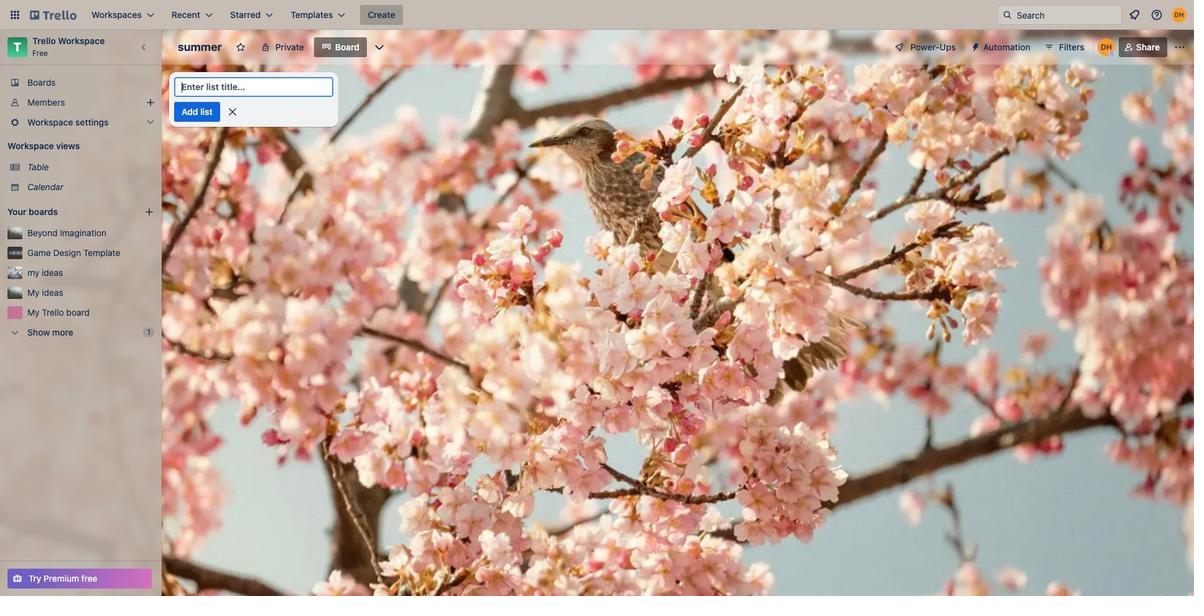 Task type: describe. For each thing, give the bounding box(es) containing it.
open information menu image
[[1151, 9, 1164, 21]]

dirk hardpeck (dirkhardpeck) image
[[1098, 39, 1116, 56]]

search image
[[1003, 10, 1013, 20]]

back to home image
[[30, 5, 77, 25]]

this member is an admin of this board. image
[[1110, 50, 1115, 56]]

primary element
[[0, 0, 1195, 30]]

your boards with 6 items element
[[7, 205, 126, 220]]

dirk hardpeck (dirkhardpeck) image
[[1173, 7, 1187, 22]]

Board name text field
[[172, 37, 228, 57]]



Task type: vqa. For each thing, say whether or not it's contained in the screenshot.
TIER LIST BY TRELLO ENGINEERING TEAM USE THIS TEMPLATE TO CREATE A TIER LIST FOR ANYTHING YOU WANT. A TIER LIST IS A WAY TO RANK ITEMS IN A CATEGORY FROM BEST TO WORST. THIS COULD BE: BEST NBA PLAYERS, GOAT'D PASTA DISHES, AND TASTIEST FAST FOOD JOINTS.
no



Task type: locate. For each thing, give the bounding box(es) containing it.
add board image
[[144, 207, 154, 217]]

cancel list editing image
[[226, 106, 239, 118]]

workspace navigation collapse icon image
[[136, 39, 153, 56]]

show menu image
[[1174, 41, 1187, 54]]

Search field
[[1013, 6, 1122, 24]]

Enter list title… text field
[[174, 77, 334, 97]]

star or unstar board image
[[236, 42, 246, 52]]

customize views image
[[373, 41, 386, 54]]

0 notifications image
[[1128, 7, 1143, 22]]

sm image
[[967, 37, 984, 55]]



